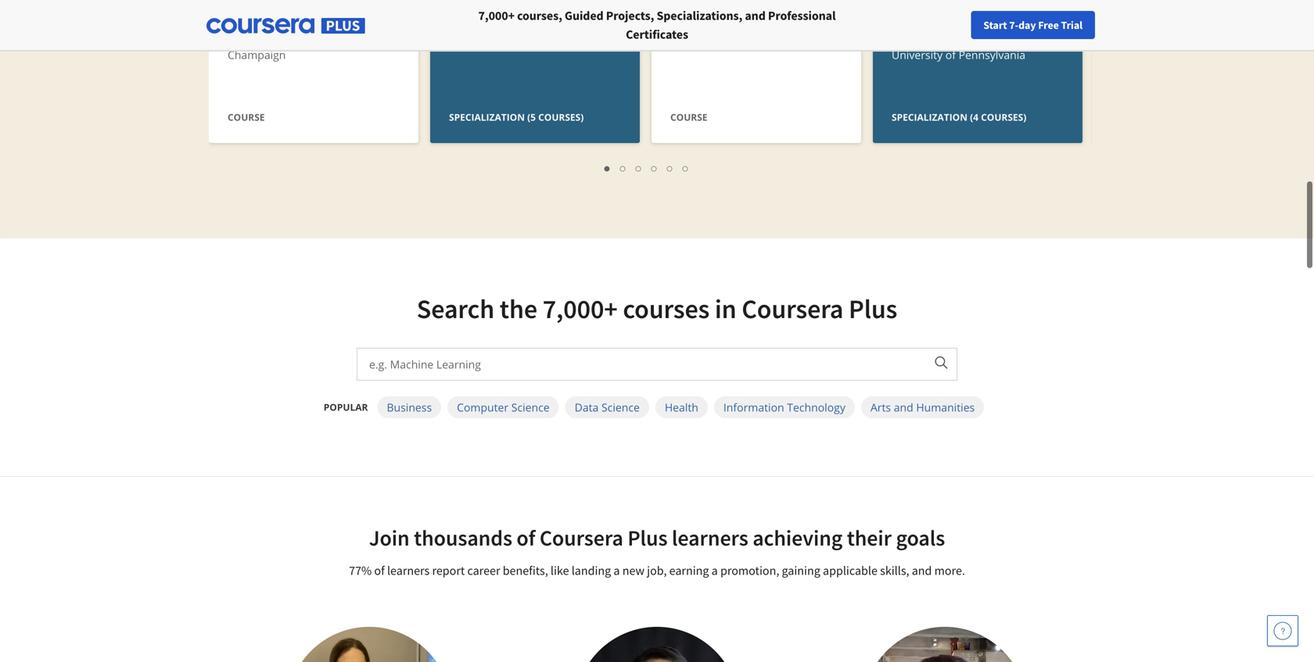 Task type: describe. For each thing, give the bounding box(es) containing it.
science for data science
[[602, 400, 640, 415]]

at
[[330, 29, 340, 43]]

business
[[387, 400, 432, 415]]

university inside introduction to programming with python and java university of pennsylvania
[[892, 47, 943, 62]]

and inside button
[[894, 400, 914, 415]]

more.
[[935, 563, 966, 579]]

urbana-
[[343, 29, 385, 43]]

university of michigan
[[449, 10, 562, 25]]

1 horizontal spatial 7,000+
[[543, 292, 618, 326]]

1 button
[[600, 159, 616, 177]]

achieving
[[753, 525, 843, 552]]

of right 77%
[[374, 563, 385, 579]]

landing
[[572, 563, 611, 579]]

3 button
[[632, 159, 647, 177]]

introduction to programming with python and java university of pennsylvania
[[892, 0, 1028, 62]]

humanities
[[917, 400, 975, 415]]

guided
[[565, 8, 604, 23]]

health button
[[656, 397, 708, 419]]

business button
[[378, 397, 441, 419]]

find your new career
[[981, 18, 1079, 32]]

projects,
[[606, 8, 655, 23]]

7,000+ courses, guided projects, specializations, and professional certificates
[[479, 8, 836, 42]]

python
[[892, 20, 944, 42]]

77% of learners report career benefits, like landing a new job, earning a promotion, gaining applicable skills, and more.
[[349, 563, 966, 579]]

of inside 'python for everybody. university of michigan. specialization (5 courses)' "element"
[[503, 10, 513, 25]]

their
[[847, 525, 892, 552]]

colorado
[[738, 29, 784, 43]]

join thousands of coursera plus learners achieving their goals
[[369, 525, 946, 552]]

promotion,
[[721, 563, 780, 579]]

job,
[[647, 563, 667, 579]]

specializations,
[[657, 8, 743, 23]]

python for everybody. university of michigan. specialization (5 courses) element
[[430, 0, 640, 265]]

specialization (4 courses)
[[892, 111, 1027, 124]]

of inside the structured query language (sql) university of colorado boulder
[[724, 29, 735, 43]]

language
[[671, 2, 741, 23]]

to
[[987, 0, 1002, 4]]

courses) for specialization (5 courses)
[[539, 111, 584, 124]]

(4
[[970, 111, 979, 124]]

arts and humanities
[[871, 400, 975, 415]]

free
[[1039, 18, 1059, 32]]

0 vertical spatial plus
[[849, 292, 898, 326]]

1 horizontal spatial learners
[[672, 525, 749, 552]]

science for computer science
[[512, 400, 550, 415]]

career
[[468, 563, 500, 579]]

skills,
[[881, 563, 910, 579]]

0 vertical spatial coursera
[[742, 292, 844, 326]]

6 button
[[679, 159, 694, 177]]

the structured query language (sql). university of colorado boulder. course element
[[652, 0, 862, 147]]

your
[[1003, 18, 1024, 32]]

pennsylvania
[[959, 47, 1026, 62]]

trial
[[1062, 18, 1083, 32]]

illinois
[[295, 29, 327, 43]]

technology
[[788, 400, 846, 415]]

benefits,
[[503, 563, 548, 579]]

career
[[1049, 18, 1079, 32]]

the structured query language (sql) university of colorado boulder
[[671, 0, 828, 43]]

77%
[[349, 563, 372, 579]]

start 7-day free trial
[[984, 18, 1083, 32]]

popular
[[324, 401, 368, 414]]

new
[[1026, 18, 1047, 32]]

specialization for specialization (5 courses)
[[449, 111, 525, 124]]

3
[[636, 160, 643, 175]]

the
[[500, 292, 538, 326]]

the
[[671, 0, 698, 4]]

4 button
[[647, 159, 663, 177]]

0 horizontal spatial learners
[[387, 563, 430, 579]]

help center image
[[1274, 622, 1293, 641]]

leading teams: developing as a leader. university of illinois at urbana-champaign. course element
[[209, 0, 419, 147]]

query
[[783, 0, 828, 4]]

data science button
[[566, 397, 649, 419]]

start 7-day free trial button
[[971, 11, 1096, 39]]

in
[[715, 292, 737, 326]]

applicable
[[823, 563, 878, 579]]

developing
[[228, 2, 310, 23]]

1 horizontal spatial a
[[614, 563, 620, 579]]

computer
[[457, 400, 509, 415]]

michigan
[[516, 10, 562, 25]]

7-
[[1010, 18, 1019, 32]]

course for leading teams: developing as a leader
[[228, 111, 265, 124]]

and right skills,
[[912, 563, 932, 579]]

programming
[[892, 2, 992, 23]]

leader
[[347, 2, 397, 23]]

arts
[[871, 400, 891, 415]]

introduction to programming with python and java. university of pennsylvania. specialization (4 courses) element
[[873, 0, 1083, 265]]

university inside the structured query language (sql) university of colorado boulder
[[671, 29, 722, 43]]

certificates
[[626, 27, 689, 42]]

0 horizontal spatial plus
[[628, 525, 668, 552]]

data science
[[575, 400, 640, 415]]

java
[[980, 20, 1009, 42]]

champaign
[[228, 47, 286, 62]]

find your new career link
[[973, 16, 1087, 35]]

a inside leading teams: developing as a leader university of illinois at urbana- champaign
[[334, 2, 343, 23]]

teams:
[[289, 0, 341, 4]]



Task type: vqa. For each thing, say whether or not it's contained in the screenshot.
Google Image
no



Task type: locate. For each thing, give the bounding box(es) containing it.
None search field
[[215, 10, 591, 41]]

introduction
[[892, 0, 983, 4]]

and
[[745, 8, 766, 23], [948, 20, 976, 42], [894, 400, 914, 415], [912, 563, 932, 579]]

professional
[[768, 8, 836, 23]]

1
[[605, 160, 611, 175]]

course for the structured query language (sql)
[[671, 111, 708, 124]]

0 horizontal spatial course
[[228, 111, 265, 124]]

1 course from the left
[[228, 111, 265, 124]]

arts and humanities button
[[862, 397, 985, 419]]

join
[[369, 525, 410, 552]]

a
[[334, 2, 343, 23], [614, 563, 620, 579], [712, 563, 718, 579]]

search the 7,000+ courses in coursera plus
[[417, 292, 898, 326]]

courses) inside introduction to programming with python and java. university of pennsylvania. specialization (4 courses) element
[[981, 111, 1027, 124]]

as
[[314, 2, 330, 23]]

0 vertical spatial 7,000+
[[479, 8, 515, 23]]

specialization (5 courses)
[[449, 111, 584, 124]]

science right data
[[602, 400, 640, 415]]

structured
[[702, 0, 779, 4]]

2 button
[[616, 159, 632, 177]]

university up champaign
[[228, 29, 279, 43]]

leading teams: developing as a leader university of illinois at urbana- champaign
[[228, 0, 397, 62]]

2 course from the left
[[671, 111, 708, 124]]

2 horizontal spatial a
[[712, 563, 718, 579]]

earning
[[670, 563, 709, 579]]

2 science from the left
[[602, 400, 640, 415]]

(sql)
[[745, 2, 784, 23]]

specialization for specialization (4 courses)
[[892, 111, 968, 124]]

1 horizontal spatial course
[[671, 111, 708, 124]]

2 courses) from the left
[[981, 111, 1027, 124]]

information technology
[[724, 400, 846, 415]]

goals
[[896, 525, 946, 552]]

specialization left (5
[[449, 111, 525, 124]]

and down the structured
[[745, 8, 766, 23]]

coursera up the 'landing' on the left
[[540, 525, 624, 552]]

university left michigan
[[449, 10, 500, 25]]

1 specialization from the left
[[449, 111, 525, 124]]

courses)
[[539, 111, 584, 124], [981, 111, 1027, 124]]

list containing 1
[[217, 159, 1078, 177]]

1 horizontal spatial plus
[[849, 292, 898, 326]]

0 horizontal spatial courses)
[[539, 111, 584, 124]]

courses) inside 'python for everybody. university of michigan. specialization (5 courses)' "element"
[[539, 111, 584, 124]]

2 specialization from the left
[[892, 111, 968, 124]]

coursera
[[742, 292, 844, 326], [540, 525, 624, 552]]

4
[[652, 160, 658, 175]]

a left new
[[614, 563, 620, 579]]

new
[[623, 563, 645, 579]]

report
[[432, 563, 465, 579]]

of up benefits,
[[517, 525, 536, 552]]

5
[[668, 160, 674, 175]]

learners up earning
[[672, 525, 749, 552]]

a right earning
[[712, 563, 718, 579]]

0 horizontal spatial science
[[512, 400, 550, 415]]

0 horizontal spatial specialization
[[449, 111, 525, 124]]

Search the 7,000+ courses in Coursera Plus text field
[[358, 349, 924, 380]]

science inside 'button'
[[602, 400, 640, 415]]

(5
[[528, 111, 536, 124]]

courses
[[623, 292, 710, 326]]

0 horizontal spatial a
[[334, 2, 343, 23]]

1 vertical spatial learners
[[387, 563, 430, 579]]

course up the '6'
[[671, 111, 708, 124]]

specialization
[[449, 111, 525, 124], [892, 111, 968, 124]]

with
[[996, 2, 1028, 23]]

find
[[981, 18, 1001, 32]]

of inside leading teams: developing as a leader university of illinois at urbana- champaign
[[282, 29, 292, 43]]

courses) right '(4'
[[981, 111, 1027, 124]]

computer science
[[457, 400, 550, 415]]

7,000+
[[479, 8, 515, 23], [543, 292, 618, 326]]

and inside 7,000+ courses, guided projects, specializations, and professional certificates
[[745, 8, 766, 23]]

data
[[575, 400, 599, 415]]

coursera right the in at the top right
[[742, 292, 844, 326]]

1 vertical spatial plus
[[628, 525, 668, 552]]

of inside introduction to programming with python and java university of pennsylvania
[[946, 47, 956, 62]]

of left michigan
[[503, 10, 513, 25]]

1 vertical spatial 7,000+
[[543, 292, 618, 326]]

science
[[512, 400, 550, 415], [602, 400, 640, 415]]

courses) for specialization (4 courses)
[[981, 111, 1027, 124]]

7,000+ right the
[[543, 292, 618, 326]]

of
[[503, 10, 513, 25], [282, 29, 292, 43], [724, 29, 735, 43], [946, 47, 956, 62], [517, 525, 536, 552], [374, 563, 385, 579]]

thousands
[[414, 525, 513, 552]]

leading
[[228, 0, 285, 4]]

course
[[228, 111, 265, 124], [671, 111, 708, 124]]

specialization left '(4'
[[892, 111, 968, 124]]

1 horizontal spatial specialization
[[892, 111, 968, 124]]

list
[[217, 159, 1078, 177]]

university down specializations,
[[671, 29, 722, 43]]

course down champaign
[[228, 111, 265, 124]]

search
[[417, 292, 495, 326]]

science inside button
[[512, 400, 550, 415]]

day
[[1019, 18, 1037, 32]]

0 horizontal spatial 7,000+
[[479, 8, 515, 23]]

5 button
[[663, 159, 679, 177]]

learners down join
[[387, 563, 430, 579]]

a right as
[[334, 2, 343, 23]]

courses,
[[517, 8, 563, 23]]

1 horizontal spatial science
[[602, 400, 640, 415]]

and right 'arts'
[[894, 400, 914, 415]]

science right computer
[[512, 400, 550, 415]]

of left pennsylvania
[[946, 47, 956, 62]]

7,000+ inside 7,000+ courses, guided projects, specializations, and professional certificates
[[479, 8, 515, 23]]

1 horizontal spatial coursera
[[742, 292, 844, 326]]

and inside introduction to programming with python and java university of pennsylvania
[[948, 20, 976, 42]]

courses) right (5
[[539, 111, 584, 124]]

university inside leading teams: developing as a leader university of illinois at urbana- champaign
[[228, 29, 279, 43]]

0 horizontal spatial coursera
[[540, 525, 624, 552]]

1 science from the left
[[512, 400, 550, 415]]

gaining
[[782, 563, 821, 579]]

specialization inside "element"
[[449, 111, 525, 124]]

information
[[724, 400, 785, 415]]

university
[[449, 10, 500, 25], [228, 29, 279, 43], [671, 29, 722, 43], [892, 47, 943, 62]]

of left "colorado"
[[724, 29, 735, 43]]

university inside "element"
[[449, 10, 500, 25]]

start
[[984, 18, 1008, 32]]

1 horizontal spatial courses)
[[981, 111, 1027, 124]]

learners
[[672, 525, 749, 552], [387, 563, 430, 579]]

7,000+ left michigan
[[479, 8, 515, 23]]

coursera plus image
[[207, 18, 365, 34]]

1 vertical spatial coursera
[[540, 525, 624, 552]]

1 courses) from the left
[[539, 111, 584, 124]]

like
[[551, 563, 569, 579]]

and left the find
[[948, 20, 976, 42]]

boulder
[[787, 29, 828, 43]]

information technology button
[[714, 397, 855, 419]]

of left illinois
[[282, 29, 292, 43]]

health
[[665, 400, 699, 415]]

computer science button
[[448, 397, 559, 419]]

0 vertical spatial learners
[[672, 525, 749, 552]]

6
[[683, 160, 689, 175]]

university down python on the top right of the page
[[892, 47, 943, 62]]



